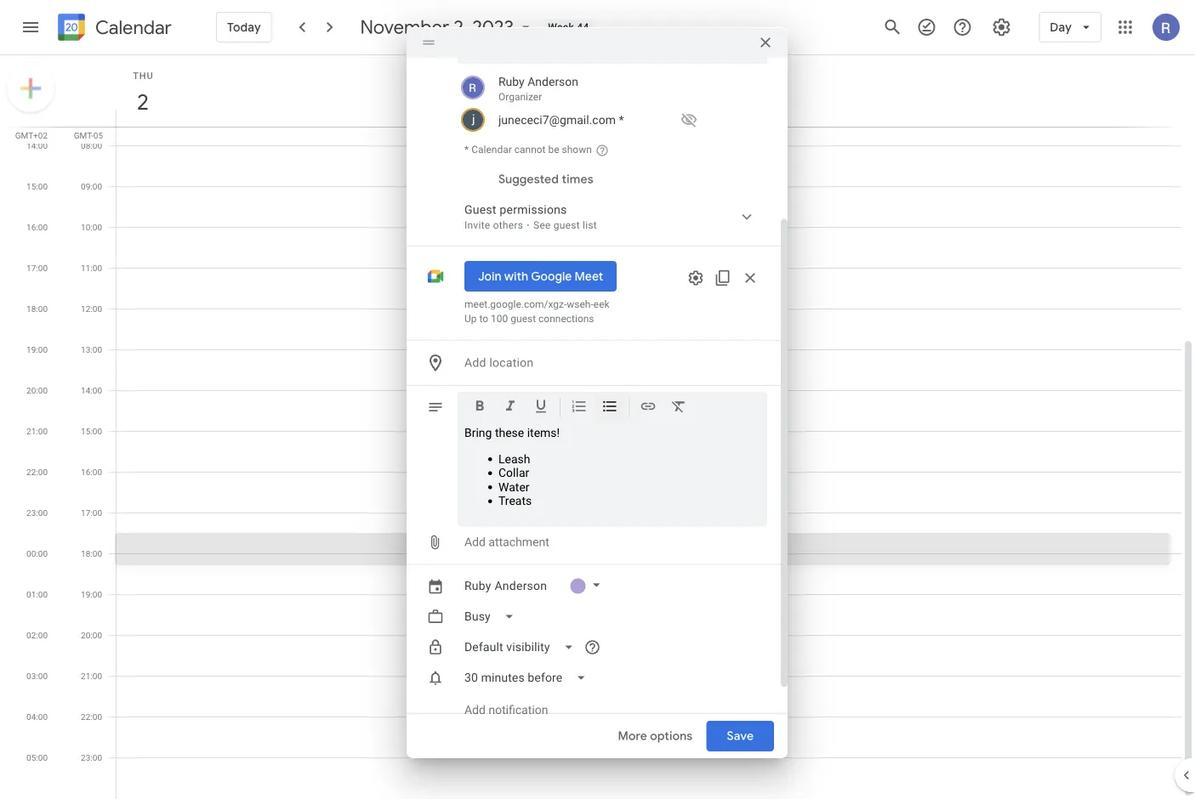 Task type: locate. For each thing, give the bounding box(es) containing it.
0 vertical spatial 23:00
[[26, 508, 48, 518]]

17:00
[[26, 263, 48, 273], [81, 508, 102, 518]]

0 vertical spatial anderson
[[528, 74, 579, 89]]

0 vertical spatial 14:00
[[26, 140, 48, 151]]

1 vertical spatial add
[[465, 536, 486, 550]]

0 horizontal spatial 20:00
[[26, 386, 48, 396]]

21:00
[[26, 426, 48, 437], [81, 671, 102, 682]]

1 horizontal spatial calendar
[[472, 144, 512, 156]]

1 horizontal spatial 22:00
[[81, 712, 102, 723]]

numbered list image
[[571, 398, 588, 418]]

03:00
[[26, 671, 48, 682]]

10:00
[[81, 222, 102, 232]]

to
[[480, 313, 489, 325]]

1 horizontal spatial *
[[619, 113, 624, 127]]

cannot
[[515, 144, 546, 156]]

1 horizontal spatial 23:00
[[81, 753, 102, 763]]

0 vertical spatial calendar
[[95, 16, 172, 40]]

add notification button
[[458, 691, 555, 731]]

15:00 down gmt+02
[[26, 181, 48, 191]]

guest
[[554, 220, 580, 231], [511, 313, 536, 325]]

11:00
[[81, 263, 102, 273]]

shown
[[562, 144, 592, 156]]

junececi7@gmail.com *
[[499, 113, 624, 127]]

0 vertical spatial *
[[619, 113, 624, 127]]

23:00
[[26, 508, 48, 518], [81, 753, 102, 763]]

0 vertical spatial ruby
[[499, 74, 525, 89]]

times
[[562, 172, 594, 187]]

0 horizontal spatial calendar
[[95, 16, 172, 40]]

0 vertical spatial 21:00
[[26, 426, 48, 437]]

44
[[577, 21, 589, 33]]

0 horizontal spatial 21:00
[[26, 426, 48, 437]]

* up guest
[[465, 144, 469, 156]]

thursday, november 2 element
[[123, 83, 163, 122]]

None field
[[458, 602, 528, 633], [458, 633, 588, 663], [458, 663, 600, 694], [458, 602, 528, 633], [458, 633, 588, 663], [458, 663, 600, 694]]

19:00 right the 01:00
[[81, 590, 102, 600]]

bring
[[465, 426, 492, 440]]

0 horizontal spatial 17:00
[[26, 263, 48, 273]]

1 horizontal spatial 19:00
[[81, 590, 102, 600]]

add inside add notification button
[[465, 704, 486, 718]]

0 horizontal spatial 18:00
[[26, 304, 48, 314]]

week 44
[[548, 21, 589, 33]]

16:00
[[26, 222, 48, 232], [81, 467, 102, 477]]

guest
[[465, 203, 497, 217]]

1 vertical spatial 23:00
[[81, 753, 102, 763]]

ruby down add attachment
[[465, 580, 492, 594]]

18:00 right 00:00
[[81, 549, 102, 559]]

1 horizontal spatial 16:00
[[81, 467, 102, 477]]

0 vertical spatial 20:00
[[26, 386, 48, 396]]

guest left list
[[554, 220, 580, 231]]

1 vertical spatial 20:00
[[81, 631, 102, 641]]

1 vertical spatial 14:00
[[81, 386, 102, 396]]

19:00
[[26, 345, 48, 355], [81, 590, 102, 600]]

november 2, 2023
[[361, 15, 514, 39]]

0 horizontal spatial 19:00
[[26, 345, 48, 355]]

with
[[504, 269, 529, 284]]

guests invited to this event. tree
[[458, 71, 768, 134]]

0 horizontal spatial *
[[465, 144, 469, 156]]

1 horizontal spatial 20:00
[[81, 631, 102, 641]]

anderson inside ruby anderson organizer
[[528, 74, 579, 89]]

1 horizontal spatial ruby
[[499, 74, 525, 89]]

bold image
[[471, 398, 488, 418]]

ruby anderson
[[465, 580, 547, 594]]

0 vertical spatial 22:00
[[26, 467, 48, 477]]

0 vertical spatial 19:00
[[26, 345, 48, 355]]

2 grid
[[0, 55, 1196, 800]]

02:00
[[26, 631, 48, 641]]

calendar up thu
[[95, 16, 172, 40]]

invite
[[465, 220, 491, 231]]

1 vertical spatial 17:00
[[81, 508, 102, 518]]

anderson
[[528, 74, 579, 89], [495, 580, 547, 594]]

14:00
[[26, 140, 48, 151], [81, 386, 102, 396]]

0 vertical spatial 18:00
[[26, 304, 48, 314]]

ruby for ruby anderson organizer
[[499, 74, 525, 89]]

0 vertical spatial add
[[465, 356, 487, 370]]

* inside junececi7@gmail.com tree item
[[619, 113, 624, 127]]

add inside add attachment button
[[465, 536, 486, 550]]

* calendar cannot be shown
[[465, 144, 592, 156]]

location
[[490, 356, 534, 370]]

leash
[[499, 452, 531, 466]]

join with google meet link
[[465, 261, 617, 292]]

ruby up organizer
[[499, 74, 525, 89]]

15:00
[[26, 181, 48, 191], [81, 426, 102, 437]]

1 vertical spatial 15:00
[[81, 426, 102, 437]]

today button
[[216, 7, 272, 48]]

18:00 left 12:00
[[26, 304, 48, 314]]

18:00
[[26, 304, 48, 314], [81, 549, 102, 559]]

1 add from the top
[[465, 356, 487, 370]]

14:00 down 13:00
[[81, 386, 102, 396]]

22:00 right 04:00
[[81, 712, 102, 723]]

remove formatting image
[[671, 398, 688, 418]]

1 vertical spatial ruby
[[465, 580, 492, 594]]

add for add location
[[465, 356, 487, 370]]

1 vertical spatial anderson
[[495, 580, 547, 594]]

19:00 left 13:00
[[26, 345, 48, 355]]

0 vertical spatial 17:00
[[26, 263, 48, 273]]

1 vertical spatial 19:00
[[81, 590, 102, 600]]

12:00
[[81, 304, 102, 314]]

november 2, 2023 button
[[354, 15, 542, 39]]

2 vertical spatial add
[[465, 704, 486, 718]]

these
[[495, 426, 524, 440]]

items!
[[527, 426, 560, 440]]

2
[[136, 88, 148, 116]]

see guest list
[[534, 220, 597, 231]]

0 horizontal spatial guest
[[511, 313, 536, 325]]

add
[[465, 356, 487, 370], [465, 536, 486, 550], [465, 704, 486, 718]]

1 horizontal spatial guest
[[554, 220, 580, 231]]

*
[[619, 113, 624, 127], [465, 144, 469, 156]]

insert link image
[[640, 398, 657, 418]]

week
[[548, 21, 574, 33]]

guest down meet.google.com/xgz-
[[511, 313, 536, 325]]

ruby
[[499, 74, 525, 89], [465, 580, 492, 594]]

underline image
[[533, 398, 550, 418]]

* down ruby anderson, organizer "tree item"
[[619, 113, 624, 127]]

meet.google.com/xgz-
[[465, 299, 567, 311]]

add left location
[[465, 356, 487, 370]]

1 horizontal spatial 18:00
[[81, 549, 102, 559]]

add left attachment
[[465, 536, 486, 550]]

junececi7@gmail.com tree item
[[458, 106, 768, 134]]

others
[[493, 220, 523, 231]]

calendar heading
[[92, 16, 172, 40]]

1 vertical spatial guest
[[511, 313, 536, 325]]

15:00 down 13:00
[[81, 426, 102, 437]]

google
[[531, 269, 572, 284]]

22:00
[[26, 467, 48, 477], [81, 712, 102, 723]]

22:00 up 00:00
[[26, 467, 48, 477]]

anderson up organizer
[[528, 74, 579, 89]]

permissions
[[500, 203, 567, 217]]

3 add from the top
[[465, 704, 486, 718]]

today
[[227, 20, 261, 35]]

1 horizontal spatial 14:00
[[81, 386, 102, 396]]

08:00
[[81, 140, 102, 151]]

0 horizontal spatial 15:00
[[26, 181, 48, 191]]

ruby anderson, organizer tree item
[[458, 71, 768, 106]]

0 horizontal spatial 22:00
[[26, 467, 48, 477]]

organizer
[[499, 91, 542, 103]]

0 horizontal spatial ruby
[[465, 580, 492, 594]]

guest permissions
[[465, 203, 567, 217]]

0 horizontal spatial 16:00
[[26, 222, 48, 232]]

ruby inside ruby anderson organizer
[[499, 74, 525, 89]]

anderson down attachment
[[495, 580, 547, 594]]

23:00 right the 05:00
[[81, 753, 102, 763]]

ruby anderson organizer
[[499, 74, 579, 103]]

0 vertical spatial 15:00
[[26, 181, 48, 191]]

add inside "add location" dropdown button
[[465, 356, 487, 370]]

0 horizontal spatial 14:00
[[26, 140, 48, 151]]

1 horizontal spatial 21:00
[[81, 671, 102, 682]]

calendar
[[95, 16, 172, 40], [472, 144, 512, 156]]

formatting options toolbar
[[458, 392, 768, 428]]

1 vertical spatial 16:00
[[81, 467, 102, 477]]

invite others
[[465, 220, 523, 231]]

add for add notification
[[465, 704, 486, 718]]

add left notification at the bottom left of page
[[465, 704, 486, 718]]

2 add from the top
[[465, 536, 486, 550]]

0 vertical spatial 16:00
[[26, 222, 48, 232]]

23:00 up 00:00
[[26, 508, 48, 518]]

calendar left cannot
[[472, 144, 512, 156]]

14:00 left gmt-
[[26, 140, 48, 151]]

20:00
[[26, 386, 48, 396], [81, 631, 102, 641]]



Task type: describe. For each thing, give the bounding box(es) containing it.
05
[[93, 130, 103, 140]]

guest inside meet.google.com/xgz-wseh-eek up to 100 guest connections
[[511, 313, 536, 325]]

2,
[[454, 15, 468, 39]]

eek
[[594, 299, 610, 311]]

1 horizontal spatial 15:00
[[81, 426, 102, 437]]

bring these items!
[[465, 426, 560, 440]]

italic image
[[502, 398, 519, 418]]

connections
[[539, 313, 594, 325]]

2023
[[473, 15, 514, 39]]

meet
[[575, 269, 604, 284]]

thu 2
[[133, 70, 154, 116]]

1 vertical spatial calendar
[[472, 144, 512, 156]]

bulleted list image
[[602, 398, 619, 418]]

wseh-
[[567, 299, 594, 311]]

add location button
[[458, 348, 768, 379]]

water
[[499, 480, 530, 494]]

05:00
[[26, 753, 48, 763]]

0 vertical spatial guest
[[554, 220, 580, 231]]

collar
[[499, 466, 530, 480]]

day button
[[1039, 7, 1102, 48]]

list
[[583, 220, 597, 231]]

treats
[[499, 494, 532, 508]]

leash collar water treats
[[499, 452, 532, 508]]

thu
[[133, 70, 154, 81]]

1 vertical spatial 22:00
[[81, 712, 102, 723]]

meet.google.com/xgz-wseh-eek up to 100 guest connections
[[465, 299, 610, 325]]

junececi7@gmail.com
[[499, 113, 616, 127]]

ruby for ruby anderson
[[465, 580, 492, 594]]

join
[[478, 269, 502, 284]]

show schedule of junececi7@gmail.com image
[[676, 106, 703, 134]]

00:00
[[26, 549, 48, 559]]

anderson for ruby anderson
[[495, 580, 547, 594]]

day
[[1050, 20, 1072, 35]]

04:00
[[26, 712, 48, 723]]

13:00
[[81, 345, 102, 355]]

1 vertical spatial *
[[465, 144, 469, 156]]

add location
[[465, 356, 534, 370]]

gmt-05
[[74, 130, 103, 140]]

100
[[491, 313, 508, 325]]

suggested times button
[[492, 164, 601, 195]]

1 vertical spatial 18:00
[[81, 549, 102, 559]]

add notification
[[465, 704, 548, 718]]

join with google meet
[[478, 269, 604, 284]]

notification
[[489, 704, 548, 718]]

2 column header
[[116, 55, 1182, 127]]

add attachment button
[[458, 527, 556, 558]]

calendar element
[[54, 10, 172, 48]]

gmt-
[[74, 130, 93, 140]]

suggested times
[[499, 172, 594, 187]]

attachment
[[489, 536, 550, 550]]

suggested
[[499, 172, 559, 187]]

be
[[548, 144, 560, 156]]

main drawer image
[[20, 17, 41, 37]]

settings menu image
[[992, 17, 1012, 37]]

november
[[361, 15, 450, 39]]

up
[[465, 313, 477, 325]]

calendar inside "element"
[[95, 16, 172, 40]]

see
[[534, 220, 551, 231]]

1 vertical spatial 21:00
[[81, 671, 102, 682]]

anderson for ruby anderson organizer
[[528, 74, 579, 89]]

Description text field
[[465, 426, 761, 508]]

09:00
[[81, 181, 102, 191]]

1 horizontal spatial 17:00
[[81, 508, 102, 518]]

gmt+02
[[15, 130, 48, 140]]

01:00
[[26, 590, 48, 600]]

0 horizontal spatial 23:00
[[26, 508, 48, 518]]

add for add attachment
[[465, 536, 486, 550]]

add attachment
[[465, 536, 550, 550]]



Task type: vqa. For each thing, say whether or not it's contained in the screenshot.
bottom the 22:00
yes



